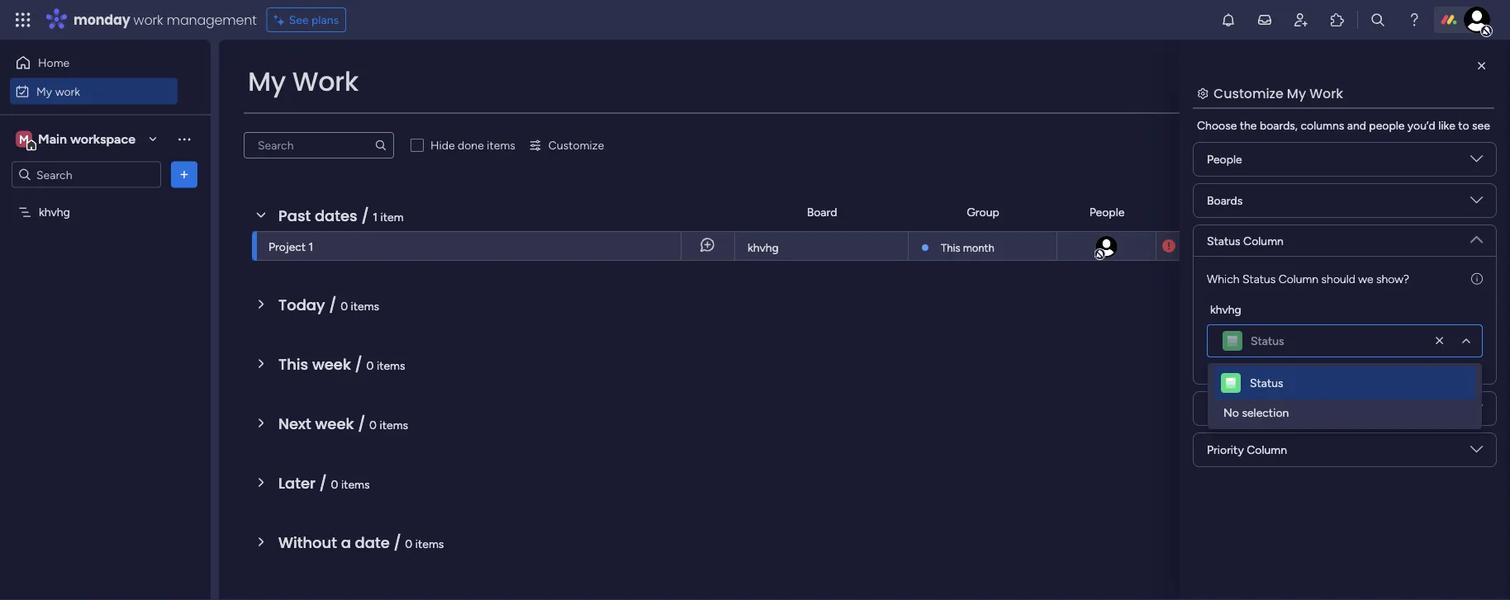 Task type: vqa. For each thing, say whether or not it's contained in the screenshot.
0 items
no



Task type: describe. For each thing, give the bounding box(es) containing it.
v2 overdue deadline image
[[1162, 238, 1176, 254]]

1 horizontal spatial people
[[1207, 152, 1242, 166]]

items inside next week / 0 items
[[380, 418, 408, 432]]

help image
[[1406, 12, 1423, 28]]

main content containing past dates /
[[219, 40, 1510, 601]]

without a date / 0 items
[[278, 532, 444, 553]]

week for next
[[315, 413, 354, 435]]

later / 0 items
[[278, 473, 370, 494]]

dapulse dropdown down arrow image for boards
[[1470, 194, 1483, 213]]

like
[[1438, 119, 1455, 133]]

column down working
[[1279, 272, 1319, 286]]

workspace options image
[[176, 131, 192, 147]]

1 vertical spatial 1
[[309, 240, 313, 254]]

today
[[278, 295, 325, 316]]

status column
[[1207, 234, 1284, 248]]

/ left item
[[361, 205, 369, 226]]

workspace
[[70, 131, 135, 147]]

0 horizontal spatial work
[[292, 63, 359, 100]]

people
[[1369, 119, 1405, 133]]

monday work management
[[74, 10, 257, 29]]

later
[[278, 473, 316, 494]]

done
[[458, 138, 484, 152]]

see plans
[[289, 13, 339, 27]]

search image
[[374, 139, 387, 152]]

should
[[1321, 272, 1356, 286]]

working on it
[[1295, 240, 1364, 254]]

priority for priority
[[1427, 205, 1464, 219]]

week for this
[[312, 354, 351, 375]]

no
[[1223, 406, 1239, 420]]

see
[[1472, 119, 1490, 133]]

no selection
[[1223, 406, 1289, 420]]

home
[[38, 56, 70, 70]]

column for priority column
[[1247, 443, 1287, 457]]

group
[[967, 205, 999, 219]]

it
[[1357, 240, 1364, 254]]

customize for customize
[[548, 138, 604, 152]]

nov
[[1184, 240, 1204, 253]]

which status column should we show?
[[1207, 272, 1409, 286]]

my for my work
[[248, 63, 286, 100]]

selection
[[1242, 406, 1289, 420]]

items inside the today / 0 items
[[351, 299, 379, 313]]

project 1
[[268, 240, 313, 254]]

home button
[[10, 50, 178, 76]]

/ up next week / 0 items
[[355, 354, 363, 375]]

main workspace
[[38, 131, 135, 147]]

0 inside next week / 0 items
[[369, 418, 377, 432]]

next week / 0 items
[[278, 413, 408, 435]]

gary orlando image
[[1464, 7, 1490, 33]]

09:00
[[1222, 240, 1252, 253]]

dates
[[315, 205, 357, 226]]

item
[[380, 210, 404, 224]]

select product image
[[15, 12, 31, 28]]

this for week
[[278, 354, 308, 375]]

invite members image
[[1293, 12, 1309, 28]]

this month
[[941, 241, 994, 254]]

project
[[268, 240, 306, 254]]

khvhg list box
[[0, 195, 211, 449]]

my for my work
[[36, 84, 52, 98]]

search everything image
[[1370, 12, 1386, 28]]

show?
[[1376, 272, 1409, 286]]

dapulse dropdown down arrow image for priority column
[[1470, 444, 1483, 462]]

choose
[[1197, 119, 1237, 133]]

date column
[[1207, 402, 1275, 416]]

0 inside later / 0 items
[[331, 477, 338, 492]]

see
[[289, 13, 309, 27]]

a
[[341, 532, 351, 553]]

date for date
[[1202, 205, 1227, 219]]

customize for customize my work
[[1214, 84, 1284, 102]]

monday
[[74, 10, 130, 29]]

v2 info image
[[1471, 270, 1483, 287]]



Task type: locate. For each thing, give the bounding box(es) containing it.
1 vertical spatial work
[[55, 84, 80, 98]]

am
[[1254, 240, 1271, 253]]

column
[[1243, 234, 1284, 248], [1279, 272, 1319, 286], [1234, 402, 1275, 416], [1247, 443, 1287, 457]]

items inside this week / 0 items
[[377, 359, 405, 373]]

priority
[[1427, 205, 1464, 219], [1207, 443, 1244, 457]]

khvhg inside group
[[1210, 302, 1241, 316]]

items down this week / 0 items
[[380, 418, 408, 432]]

customize
[[1214, 84, 1284, 102], [548, 138, 604, 152]]

0 horizontal spatial 1
[[309, 240, 313, 254]]

customize button
[[522, 132, 611, 159]]

1 right project
[[309, 240, 313, 254]]

0 vertical spatial people
[[1207, 152, 1242, 166]]

/ down this week / 0 items
[[358, 413, 365, 435]]

customize my work
[[1214, 84, 1343, 102]]

people
[[1207, 152, 1242, 166], [1089, 205, 1125, 219]]

priority for priority column
[[1207, 443, 1244, 457]]

None search field
[[244, 132, 394, 159]]

this left month
[[941, 241, 960, 254]]

0 inside without a date / 0 items
[[405, 537, 413, 551]]

column right 15,
[[1243, 234, 1284, 248]]

the
[[1240, 119, 1257, 133]]

status
[[1313, 205, 1347, 219], [1207, 234, 1240, 248], [1242, 272, 1276, 286], [1251, 334, 1284, 348], [1250, 376, 1283, 390]]

items
[[487, 138, 515, 152], [351, 299, 379, 313], [377, 359, 405, 373], [380, 418, 408, 432], [341, 477, 370, 492], [415, 537, 444, 551]]

plans
[[311, 13, 339, 27]]

boards
[[1207, 194, 1243, 208]]

1 horizontal spatial work
[[1310, 84, 1343, 102]]

main
[[38, 131, 67, 147]]

column down selection
[[1247, 443, 1287, 457]]

1 vertical spatial this
[[278, 354, 308, 375]]

/ right later
[[319, 473, 327, 494]]

0 horizontal spatial work
[[55, 84, 80, 98]]

0
[[340, 299, 348, 313], [366, 359, 374, 373], [369, 418, 377, 432], [331, 477, 338, 492], [405, 537, 413, 551]]

inbox image
[[1257, 12, 1273, 28]]

option
[[0, 197, 211, 201]]

which
[[1207, 272, 1240, 286]]

3 dapulse dropdown down arrow image from the top
[[1470, 227, 1483, 246]]

khvhg for khvhg group
[[1210, 302, 1241, 316]]

main content
[[219, 40, 1510, 601]]

hide
[[430, 138, 455, 152]]

0 vertical spatial priority
[[1427, 205, 1464, 219]]

0 inside the today / 0 items
[[340, 299, 348, 313]]

0 up next week / 0 items
[[366, 359, 374, 373]]

khvhg inside list box
[[39, 205, 70, 219]]

work down home
[[55, 84, 80, 98]]

options image
[[176, 166, 192, 183]]

we
[[1358, 272, 1373, 286]]

work
[[133, 10, 163, 29], [55, 84, 80, 98]]

1 horizontal spatial 1
[[373, 210, 378, 224]]

2 horizontal spatial khvhg
[[1210, 302, 1241, 316]]

2 vertical spatial khvhg
[[1210, 302, 1241, 316]]

work right monday
[[133, 10, 163, 29]]

Filter dashboard by text search field
[[244, 132, 394, 159]]

khvhg group
[[1207, 301, 1483, 358]]

1 vertical spatial date
[[1207, 402, 1231, 416]]

date for date column
[[1207, 402, 1231, 416]]

0 horizontal spatial priority
[[1207, 443, 1244, 457]]

items right date
[[415, 537, 444, 551]]

month
[[963, 241, 994, 254]]

this for month
[[941, 241, 960, 254]]

khvhg heading
[[1210, 301, 1241, 318]]

khvhg for khvhg link
[[748, 241, 779, 255]]

1 horizontal spatial this
[[941, 241, 960, 254]]

without
[[278, 532, 337, 553]]

my
[[248, 63, 286, 100], [1287, 84, 1306, 102], [36, 84, 52, 98]]

1 dapulse dropdown down arrow image from the top
[[1470, 153, 1483, 171]]

1 vertical spatial week
[[315, 413, 354, 435]]

work for monday
[[133, 10, 163, 29]]

0 down this week / 0 items
[[369, 418, 377, 432]]

week down the today / 0 items
[[312, 354, 351, 375]]

this
[[941, 241, 960, 254], [278, 354, 308, 375]]

/
[[361, 205, 369, 226], [329, 295, 337, 316], [355, 354, 363, 375], [358, 413, 365, 435], [319, 473, 327, 494], [394, 532, 401, 553]]

boards,
[[1260, 119, 1298, 133]]

my up boards,
[[1287, 84, 1306, 102]]

0 horizontal spatial my
[[36, 84, 52, 98]]

my inside button
[[36, 84, 52, 98]]

15,
[[1206, 240, 1219, 253]]

column for status column
[[1243, 234, 1284, 248]]

items up this week / 0 items
[[351, 299, 379, 313]]

people up gary orlando icon at the right top
[[1089, 205, 1125, 219]]

0 right later
[[331, 477, 338, 492]]

priority column
[[1207, 443, 1287, 457]]

items right later
[[341, 477, 370, 492]]

you'd
[[1408, 119, 1436, 133]]

work inside button
[[55, 84, 80, 98]]

0 horizontal spatial customize
[[548, 138, 604, 152]]

1 horizontal spatial priority
[[1427, 205, 1464, 219]]

past dates / 1 item
[[278, 205, 404, 226]]

work up the columns
[[1310, 84, 1343, 102]]

/ right today
[[329, 295, 337, 316]]

my down see plans button
[[248, 63, 286, 100]]

notifications image
[[1220, 12, 1237, 28]]

1
[[373, 210, 378, 224], [309, 240, 313, 254]]

dapulse dropdown down arrow image
[[1470, 153, 1483, 171], [1470, 194, 1483, 213], [1470, 227, 1483, 246], [1470, 402, 1483, 421], [1470, 444, 1483, 462]]

today / 0 items
[[278, 295, 379, 316]]

0 right date
[[405, 537, 413, 551]]

and
[[1347, 119, 1366, 133]]

see plans button
[[267, 7, 346, 32]]

date left selection
[[1207, 402, 1231, 416]]

0 vertical spatial khvhg
[[39, 205, 70, 219]]

status inside khvhg group
[[1251, 334, 1284, 348]]

dapulse dropdown down arrow image for people
[[1470, 153, 1483, 171]]

Search in workspace field
[[35, 165, 138, 184]]

on
[[1341, 240, 1354, 254]]

work down plans
[[292, 63, 359, 100]]

date up 15,
[[1202, 205, 1227, 219]]

workspace selection element
[[16, 129, 138, 151]]

1 vertical spatial khvhg
[[748, 241, 779, 255]]

working
[[1295, 240, 1338, 254]]

1 left item
[[373, 210, 378, 224]]

dapulse dropdown down arrow image for date column
[[1470, 402, 1483, 421]]

columns
[[1301, 119, 1344, 133]]

my work
[[248, 63, 359, 100]]

choose the boards, columns and people you'd like to see
[[1197, 119, 1490, 133]]

date
[[1202, 205, 1227, 219], [1207, 402, 1231, 416]]

0 inside this week / 0 items
[[366, 359, 374, 373]]

1 vertical spatial priority
[[1207, 443, 1244, 457]]

2 dapulse dropdown down arrow image from the top
[[1470, 194, 1483, 213]]

work for my
[[55, 84, 80, 98]]

0 vertical spatial week
[[312, 354, 351, 375]]

to
[[1458, 119, 1469, 133]]

0 vertical spatial customize
[[1214, 84, 1284, 102]]

1 vertical spatial people
[[1089, 205, 1125, 219]]

people down the choose
[[1207, 152, 1242, 166]]

4 dapulse dropdown down arrow image from the top
[[1470, 402, 1483, 421]]

items inside without a date / 0 items
[[415, 537, 444, 551]]

this week / 0 items
[[278, 354, 405, 375]]

1 inside "past dates / 1 item"
[[373, 210, 378, 224]]

1 vertical spatial customize
[[548, 138, 604, 152]]

5 dapulse dropdown down arrow image from the top
[[1470, 444, 1483, 462]]

khvhg
[[39, 205, 70, 219], [748, 241, 779, 255], [1210, 302, 1241, 316]]

next
[[278, 413, 311, 435]]

items inside later / 0 items
[[341, 477, 370, 492]]

1 horizontal spatial my
[[248, 63, 286, 100]]

/ right date
[[394, 532, 401, 553]]

my down home
[[36, 84, 52, 98]]

apps image
[[1329, 12, 1346, 28]]

board
[[807, 205, 837, 219]]

my work
[[36, 84, 80, 98]]

0 right today
[[340, 299, 348, 313]]

items right done
[[487, 138, 515, 152]]

column up the priority column
[[1234, 402, 1275, 416]]

workspace image
[[16, 130, 32, 148]]

1 horizontal spatial customize
[[1214, 84, 1284, 102]]

column for date column
[[1234, 402, 1275, 416]]

hide done items
[[430, 138, 515, 152]]

khvhg link
[[745, 232, 898, 262]]

2 horizontal spatial my
[[1287, 84, 1306, 102]]

1 horizontal spatial work
[[133, 10, 163, 29]]

0 vertical spatial work
[[133, 10, 163, 29]]

0 vertical spatial date
[[1202, 205, 1227, 219]]

date
[[355, 532, 390, 553]]

past
[[278, 205, 311, 226]]

week
[[312, 354, 351, 375], [315, 413, 354, 435]]

0 vertical spatial this
[[941, 241, 960, 254]]

my inside "main content"
[[1287, 84, 1306, 102]]

work
[[292, 63, 359, 100], [1310, 84, 1343, 102]]

gary orlando image
[[1094, 235, 1119, 259]]

this up next
[[278, 354, 308, 375]]

0 vertical spatial 1
[[373, 210, 378, 224]]

1 horizontal spatial khvhg
[[748, 241, 779, 255]]

dapulse dropdown down arrow image for status column
[[1470, 227, 1483, 246]]

0 horizontal spatial khvhg
[[39, 205, 70, 219]]

week right next
[[315, 413, 354, 435]]

m
[[19, 132, 29, 146]]

0 horizontal spatial this
[[278, 354, 308, 375]]

my work button
[[10, 78, 178, 105]]

0 horizontal spatial people
[[1089, 205, 1125, 219]]

customize inside 'button'
[[548, 138, 604, 152]]

management
[[167, 10, 257, 29]]

items up next week / 0 items
[[377, 359, 405, 373]]

nov 15, 09:00 am
[[1184, 240, 1271, 253]]



